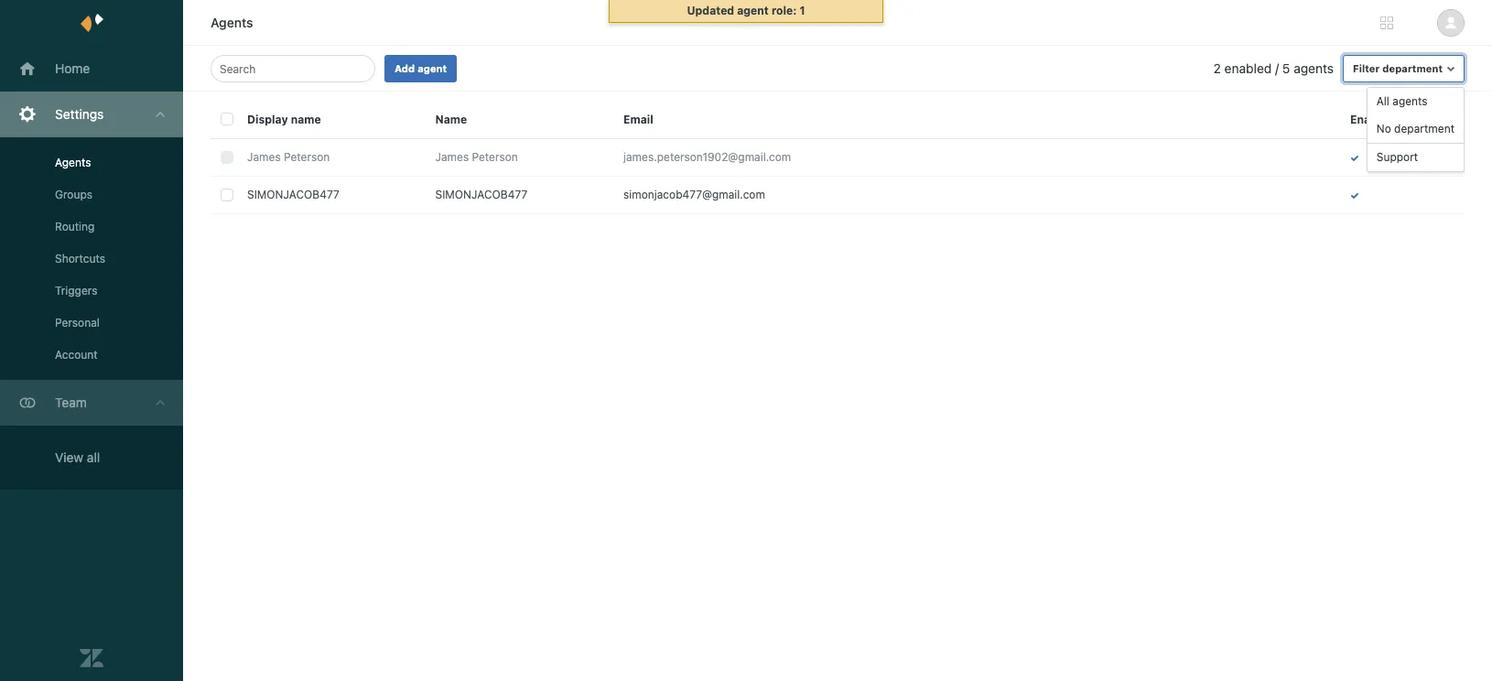 Task type: vqa. For each thing, say whether or not it's contained in the screenshot.
Triggers
yes



Task type: locate. For each thing, give the bounding box(es) containing it.
james peterson
[[247, 150, 330, 164], [435, 150, 518, 164]]

support
[[1377, 150, 1418, 164]]

0 vertical spatial agent
[[737, 4, 769, 17]]

1 james from the left
[[247, 150, 281, 164]]

agent inside add agent button
[[418, 62, 447, 74]]

0 vertical spatial department
[[1383, 62, 1443, 74]]

0 horizontal spatial james peterson
[[247, 150, 330, 164]]

james.peterson1902@gmail.com
[[623, 150, 791, 164]]

1 vertical spatial agents
[[1393, 94, 1428, 108]]

shortcuts
[[55, 252, 105, 265]]

peterson
[[284, 150, 330, 164], [472, 150, 518, 164]]

1 vertical spatial department
[[1394, 122, 1455, 135]]

1 simonjacob477 from the left
[[247, 188, 339, 201]]

view all
[[55, 449, 100, 465]]

1 james peterson from the left
[[247, 150, 330, 164]]

simonjacob477 down the display name
[[247, 188, 339, 201]]

1 horizontal spatial james
[[435, 150, 469, 164]]

agent right add
[[418, 62, 447, 74]]

1 peterson from the left
[[284, 150, 330, 164]]

home
[[55, 60, 90, 76]]

email
[[623, 112, 653, 126]]

james peterson down the display name
[[247, 150, 330, 164]]

department down the all agents
[[1394, 122, 1455, 135]]

0 vertical spatial agents
[[211, 15, 253, 30]]

1 horizontal spatial simonjacob477
[[435, 188, 528, 201]]

0 horizontal spatial simonjacob477
[[247, 188, 339, 201]]

add agent
[[395, 62, 447, 74]]

add agent button
[[384, 55, 457, 82]]

department
[[1383, 62, 1443, 74], [1394, 122, 1455, 135]]

triggers
[[55, 284, 97, 298]]

display
[[247, 112, 288, 126]]

0 horizontal spatial agent
[[418, 62, 447, 74]]

agents
[[211, 15, 253, 30], [55, 156, 91, 169]]

james down name at top
[[435, 150, 469, 164]]

1 horizontal spatial agent
[[737, 4, 769, 17]]

all
[[1377, 94, 1390, 108]]

0 horizontal spatial agents
[[1294, 60, 1334, 76]]

zendesk products image
[[1381, 16, 1393, 29]]

agents right all
[[1393, 94, 1428, 108]]

settings
[[55, 106, 104, 122]]

agents right 5
[[1294, 60, 1334, 76]]

james down display
[[247, 150, 281, 164]]

agent
[[737, 4, 769, 17], [418, 62, 447, 74]]

0 horizontal spatial peterson
[[284, 150, 330, 164]]

james peterson down name at top
[[435, 150, 518, 164]]

1 vertical spatial agent
[[418, 62, 447, 74]]

department up the all agents
[[1383, 62, 1443, 74]]

agents up groups
[[55, 156, 91, 169]]

enabled
[[1225, 60, 1272, 76]]

Search text field
[[220, 58, 361, 80]]

name
[[435, 112, 467, 126]]

display name
[[247, 112, 321, 126]]

simonjacob477 down name at top
[[435, 188, 528, 201]]

james
[[247, 150, 281, 164], [435, 150, 469, 164]]

2 simonjacob477 from the left
[[435, 188, 528, 201]]

agent for add
[[418, 62, 447, 74]]

updated agent role: 1
[[687, 4, 805, 17]]

agents
[[1294, 60, 1334, 76], [1393, 94, 1428, 108]]

agents up 'search' text box on the top left of the page
[[211, 15, 253, 30]]

1 horizontal spatial peterson
[[472, 150, 518, 164]]

simonjacob477
[[247, 188, 339, 201], [435, 188, 528, 201]]

personal
[[55, 316, 100, 330]]

2 enabled / 5 agents
[[1214, 60, 1334, 76]]

agent left role:
[[737, 4, 769, 17]]

department inside button
[[1383, 62, 1443, 74]]

add
[[395, 62, 415, 74]]

2 james peterson from the left
[[435, 150, 518, 164]]

1 vertical spatial agents
[[55, 156, 91, 169]]

0 vertical spatial agents
[[1294, 60, 1334, 76]]

1 horizontal spatial james peterson
[[435, 150, 518, 164]]

0 horizontal spatial james
[[247, 150, 281, 164]]



Task type: describe. For each thing, give the bounding box(es) containing it.
filter department
[[1353, 62, 1443, 74]]

1
[[800, 4, 805, 17]]

2 james from the left
[[435, 150, 469, 164]]

filter
[[1353, 62, 1380, 74]]

name
[[291, 112, 321, 126]]

0 horizontal spatial agents
[[55, 156, 91, 169]]

department for filter department
[[1383, 62, 1443, 74]]

no
[[1377, 122, 1391, 135]]

enabled
[[1350, 112, 1395, 126]]

no department
[[1377, 122, 1455, 135]]

updated
[[687, 4, 734, 17]]

1 horizontal spatial agents
[[1393, 94, 1428, 108]]

simonjacob477@gmail.com
[[623, 188, 765, 201]]

2 peterson from the left
[[472, 150, 518, 164]]

account
[[55, 348, 98, 362]]

1 horizontal spatial agents
[[211, 15, 253, 30]]

all agents
[[1377, 94, 1428, 108]]

all
[[87, 449, 100, 465]]

role:
[[772, 4, 797, 17]]

groups
[[55, 188, 93, 201]]

filter department button
[[1343, 55, 1465, 82]]

/
[[1275, 60, 1279, 76]]

5
[[1283, 60, 1290, 76]]

team
[[55, 395, 87, 410]]

agent for updated
[[737, 4, 769, 17]]

department for no department
[[1394, 122, 1455, 135]]

2
[[1214, 60, 1221, 76]]

routing
[[55, 220, 95, 233]]

view
[[55, 449, 83, 465]]



